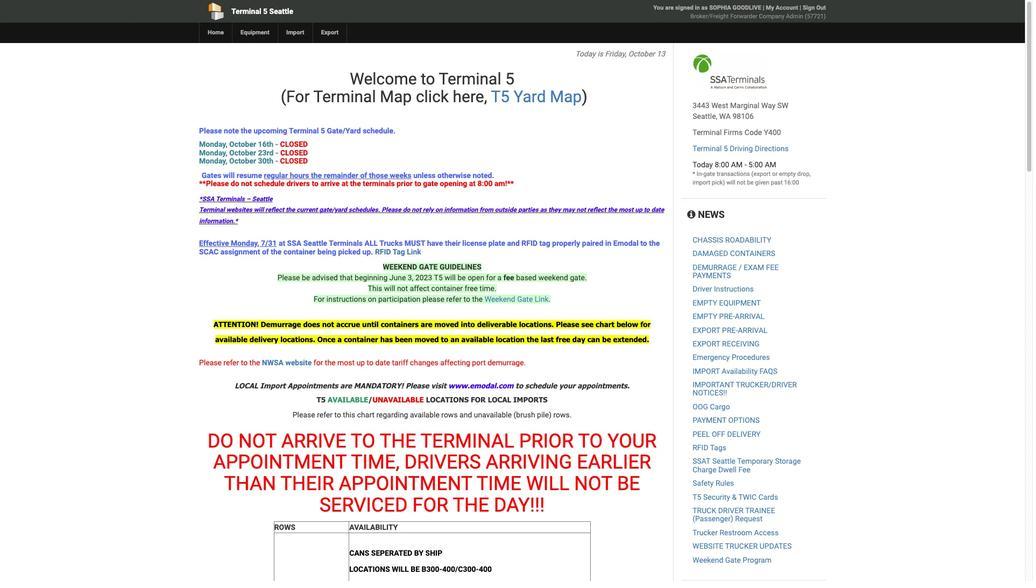 Task type: locate. For each thing, give the bounding box(es) containing it.
0 vertical spatial local
[[235, 381, 258, 390]]

affect
[[410, 284, 429, 293]]

2 am from the left
[[765, 160, 776, 169]]

1 horizontal spatial for
[[471, 395, 486, 404]]

up up mandatory!
[[357, 359, 365, 367]]

1 horizontal spatial container
[[344, 335, 378, 344]]

and right plate
[[507, 239, 520, 248]]

1 vertical spatial import
[[260, 381, 286, 390]]

payment
[[693, 416, 726, 425]]

up up emodal
[[635, 206, 642, 214]]

sw
[[777, 101, 789, 110]]

1 vertical spatial date
[[375, 359, 390, 367]]

be
[[747, 179, 754, 186], [302, 273, 310, 282], [458, 273, 466, 282], [602, 335, 611, 344]]

1 vertical spatial pre-
[[722, 326, 738, 334]]

for down drivers
[[412, 494, 448, 516]]

please inside attention! demurrage does not accrue until containers are moved into deliverable locations. please see chart below for available delivery locations. once a container has been moved to an available location the last free day can be extended.
[[556, 320, 579, 329]]

location
[[496, 335, 525, 344]]

to
[[421, 69, 435, 88], [312, 179, 318, 188], [415, 179, 421, 188], [644, 206, 650, 214], [640, 239, 647, 248], [464, 295, 470, 303], [441, 335, 448, 344], [241, 359, 248, 367], [367, 359, 373, 367], [516, 381, 523, 390], [334, 410, 341, 419]]

1 vertical spatial chart
[[357, 410, 375, 419]]

1 horizontal spatial locations
[[426, 395, 469, 404]]

import
[[693, 179, 710, 186]]

0 horizontal spatial most
[[337, 359, 355, 367]]

am up or
[[765, 160, 776, 169]]

chassis roadability link
[[693, 236, 771, 244]]

of inside gates will resume regular hours the remainder of those weeks unless otherwise noted. **please do not schedule drivers to arrive at the terminals prior to gate opening at 8:00 am!**
[[360, 171, 367, 179]]

0 horizontal spatial of
[[262, 247, 269, 256]]

1 horizontal spatial link
[[535, 295, 549, 303]]

7/31
[[261, 239, 277, 248]]

t5 right 2023
[[434, 273, 443, 282]]

0 horizontal spatial to
[[351, 430, 375, 452]]

not inside attention! demurrage does not accrue until containers are moved into deliverable locations. please see chart below for available delivery locations. once a container has been moved to an available location the last free day can be extended.
[[322, 320, 334, 329]]

0 horizontal spatial on
[[368, 295, 376, 303]]

schedule inside local import appointments are mandatory! please visit www.emodal.com to schedule your appointments. t5 available / unavailable locations for local imports
[[525, 381, 557, 390]]

link down weekend
[[535, 295, 549, 303]]

local import appointments are mandatory! please visit www.emodal.com to schedule your appointments. t5 available / unavailable locations for local imports
[[235, 381, 630, 404]]

2 reflect from the left
[[587, 206, 606, 214]]

seattle inside "chassis roadability damaged containers demurrage / exam fee payments driver instructions empty equipment empty pre-arrival export pre-arrival export receiving emergency procedures import availability faqs important trucker/driver notices!! oog cargo payment options peel off delivery rfid tags ssat seattle temporary storage charge dwell fee safety rules t5 security & twic cards truck driver trainee (passenger) request trucker restroom access website trucker updates weekend gate program"
[[712, 457, 736, 466]]

1 closed from the top
[[280, 140, 308, 149]]

8:00 left the am!**
[[478, 179, 493, 188]]

schedule up imports
[[525, 381, 557, 390]]

locations up rows
[[426, 395, 469, 404]]

container inside attention! demurrage does not accrue until containers are moved into deliverable locations. please see chart below for available delivery locations. once a container has been moved to an available location the last free day can be extended.
[[344, 335, 378, 344]]

container inside at ssa seattle terminals all trucks must have their license plate and rfid tag properly paired in emodal to the scac assignment of the container being picked up.
[[284, 247, 316, 256]]

/ left exam
[[739, 263, 742, 272]]

0 vertical spatial locations.
[[519, 320, 554, 329]]

to left info circle icon
[[644, 206, 650, 214]]

available down local import appointments are mandatory! please visit www.emodal.com to schedule your appointments. t5 available / unavailable locations for local imports
[[410, 410, 440, 419]]

opening
[[440, 179, 467, 188]]

for right website
[[314, 359, 323, 367]]

gate down the trucker
[[725, 556, 741, 564]]

0 horizontal spatial schedule
[[254, 179, 285, 188]]

marginal
[[730, 101, 759, 110]]

1 map from the left
[[380, 87, 412, 106]]

0 vertical spatial not
[[238, 430, 276, 452]]

gate left opening
[[423, 179, 438, 188]]

- inside the today                                                                                                                                                                                                                                                                                                                                                                                                                                                                                                                                                                                                                                                                                                           8:00 am - 5:00 am * in-gate transactions (export or empty drop, import pick) will not be given past 16:00
[[745, 160, 747, 169]]

5 left the gate/yard
[[321, 126, 325, 135]]

for down www.emodal.com
[[471, 395, 486, 404]]

the down the time. at the left
[[472, 295, 483, 303]]

0 horizontal spatial up
[[357, 359, 365, 367]]

1 horizontal spatial locations.
[[519, 320, 554, 329]]

/ inside "chassis roadability damaged containers demurrage / exam fee payments driver instructions empty equipment empty pre-arrival export pre-arrival export receiving emergency procedures import availability faqs important trucker/driver notices!! oog cargo payment options peel off delivery rfid tags ssat seattle temporary storage charge dwell fee safety rules t5 security & twic cards truck driver trainee (passenger) request trucker restroom access website trucker updates weekend gate program"
[[739, 263, 742, 272]]

0 vertical spatial do
[[231, 179, 239, 188]]

are down please
[[421, 320, 432, 329]]

terminal 5 seattle
[[231, 7, 293, 16]]

damaged containers link
[[693, 249, 775, 258]]

1 horizontal spatial map
[[550, 87, 582, 106]]

terminal 5 seattle image
[[693, 54, 767, 89]]

moved right "been"
[[415, 335, 439, 344]]

in inside at ssa seattle terminals all trucks must have their license plate and rfid tag properly paired in emodal to the scac assignment of the container being picked up.
[[605, 239, 611, 248]]

1 vertical spatial link
[[535, 295, 549, 303]]

0 vertical spatial be
[[617, 472, 640, 495]]

map right yard
[[550, 87, 582, 106]]

0 horizontal spatial |
[[763, 4, 764, 11]]

0 horizontal spatial link
[[407, 247, 421, 256]]

will
[[223, 171, 235, 179], [726, 179, 735, 186], [254, 206, 264, 214], [445, 273, 456, 282], [384, 284, 395, 293]]

weekend down website
[[693, 556, 723, 564]]

locations. down does
[[280, 335, 315, 344]]

5 up "equipment"
[[263, 7, 268, 16]]

1 vertical spatial are
[[421, 320, 432, 329]]

0 horizontal spatial 8:00
[[478, 179, 493, 188]]

prior
[[397, 179, 413, 188]]

free left the day
[[556, 335, 570, 344]]

to up imports
[[516, 381, 523, 390]]

rfid left tag
[[522, 239, 538, 248]]

and right rows
[[460, 410, 472, 419]]

1 vertical spatial refer
[[223, 359, 239, 367]]

1 horizontal spatial today
[[693, 160, 713, 169]]

please left the note
[[199, 126, 222, 135]]

at right opening
[[469, 179, 476, 188]]

drivers
[[404, 451, 481, 474]]

the left last
[[527, 335, 539, 344]]

will inside do not arrive to the terminal prior to your appointment time, drivers arriving earlier than their appointment time will not be serviced for the day!!!
[[526, 472, 570, 495]]

1 am from the left
[[731, 160, 743, 169]]

welcome to terminal 5 (for terminal map click here, t5 yard map )
[[277, 69, 587, 106]]

1 vertical spatial do
[[403, 206, 410, 214]]

0 horizontal spatial free
[[465, 284, 478, 293]]

to inside attention! demurrage does not accrue until containers are moved into deliverable locations. please see chart below for available delivery locations. once a container has been moved to an available location the last free day can be extended.
[[441, 335, 448, 344]]

3443
[[693, 101, 710, 110]]

the inside attention! demurrage does not accrue until containers are moved into deliverable locations. please see chart below for available delivery locations. once a container has been moved to an available location the last free day can be extended.
[[527, 335, 539, 344]]

welcome
[[350, 69, 417, 88]]

2023
[[415, 273, 432, 282]]

for inside local import appointments are mandatory! please visit www.emodal.com to schedule your appointments. t5 available / unavailable locations for local imports
[[471, 395, 486, 404]]

exam
[[744, 263, 764, 272]]

0 horizontal spatial the
[[380, 430, 416, 452]]

1 horizontal spatial be
[[617, 472, 640, 495]]

1 vertical spatial the
[[453, 494, 489, 516]]

free
[[465, 284, 478, 293], [556, 335, 570, 344]]

1 horizontal spatial weekend
[[693, 556, 723, 564]]

refer right please
[[446, 295, 462, 303]]

please down attention!
[[199, 359, 222, 367]]

not up "once"
[[322, 320, 334, 329]]

2 export from the top
[[693, 339, 720, 348]]

today inside the today                                                                                                                                                                                                                                                                                                                                                                                                                                                                                                                                                                                                                                                                                                           8:00 am - 5:00 am * in-gate transactions (export or empty drop, import pick) will not be given past 16:00
[[693, 160, 713, 169]]

1 vertical spatial /
[[368, 395, 372, 404]]

to inside welcome to terminal 5 (for terminal map click here, t5 yard map )
[[421, 69, 435, 88]]

0 vertical spatial as
[[701, 4, 708, 11]]

to left "an"
[[441, 335, 448, 344]]

home
[[208, 29, 224, 36]]

october up resume at top left
[[229, 157, 256, 165]]

0 vertical spatial on
[[435, 206, 442, 214]]

1 horizontal spatial free
[[556, 335, 570, 344]]

procedures
[[732, 353, 770, 362]]

at right arrive
[[342, 179, 348, 188]]

demurrage.
[[488, 359, 526, 367]]

will down cans seperated by ship
[[392, 565, 409, 573]]

)
[[582, 87, 587, 106]]

1 vertical spatial terminals
[[329, 239, 363, 248]]

|
[[763, 4, 764, 11], [800, 4, 801, 11]]

please inside local import appointments are mandatory! please visit www.emodal.com to schedule your appointments. t5 available / unavailable locations for local imports
[[406, 381, 429, 390]]

rfid inside "chassis roadability damaged containers demurrage / exam fee payments driver instructions empty equipment empty pre-arrival export pre-arrival export receiving emergency procedures import availability faqs important trucker/driver notices!! oog cargo payment options peel off delivery rfid tags ssat seattle temporary storage charge dwell fee safety rules t5 security & twic cards truck driver trainee (passenger) request trucker restroom access website trucker updates weekend gate program"
[[693, 443, 708, 452]]

all
[[365, 239, 378, 248]]

rfid tag link link
[[375, 247, 423, 256]]

in-
[[697, 171, 703, 178]]

0 horizontal spatial at
[[279, 239, 285, 248]]

to left the this
[[334, 410, 341, 419]]

0 horizontal spatial chart
[[357, 410, 375, 419]]

chart right the this
[[357, 410, 375, 419]]

will inside gates will resume regular hours the remainder of those weeks unless otherwise noted. **please do not schedule drivers to arrive at the terminals prior to gate opening at 8:00 am!**
[[223, 171, 235, 179]]

are inside the you are signed in as sophia goodlive | my account | sign out broker/freight forwarder company admin (57721)
[[665, 4, 674, 11]]

options
[[728, 416, 760, 425]]

terminal 5 driving directions
[[693, 144, 789, 153]]

container inside weekend gate guidelines please be advised that beginning june 3, 2023 t5 will be open for a fee based weekend gate. this will not affect container free time. for instructions on participation please refer to the weekend gate link .
[[431, 284, 463, 293]]

your
[[559, 381, 575, 390]]

please up the day
[[556, 320, 579, 329]]

terminal
[[421, 430, 514, 452]]

import left export link
[[286, 29, 304, 36]]

the left day!!!
[[453, 494, 489, 516]]

october left 13
[[628, 50, 655, 58]]

0 vertical spatial terminals
[[216, 196, 245, 203]]

transactions
[[717, 171, 750, 178]]

arrival down equipment on the bottom right of page
[[735, 312, 765, 321]]

please inside please note the upcoming terminal 5 gate/yard schedule. monday, october 16th - closed monday, october 23rd - closed monday, october 30th - closed
[[199, 126, 222, 135]]

gate down based
[[517, 295, 533, 303]]

1 vertical spatial of
[[262, 247, 269, 256]]

reflect
[[265, 206, 284, 214], [587, 206, 606, 214]]

rfid right up.
[[375, 247, 391, 256]]

most up the available
[[337, 359, 355, 367]]

0 vertical spatial gate
[[703, 171, 715, 178]]

not inside gates will resume regular hours the remainder of those weeks unless otherwise noted. **please do not schedule drivers to arrive at the terminals prior to gate opening at 8:00 am!**
[[241, 179, 252, 188]]

8:00 up transactions
[[715, 160, 729, 169]]

t5 yard map link
[[491, 87, 582, 106]]

1 vertical spatial gate
[[725, 556, 741, 564]]

0 vertical spatial chart
[[596, 320, 614, 329]]

rfid inside at ssa seattle terminals all trucks must have their license plate and rfid tag properly paired in emodal to the scac assignment of the container being picked up.
[[522, 239, 538, 248]]

otherwise
[[437, 171, 471, 179]]

0 vertical spatial date
[[651, 206, 664, 214]]

1 horizontal spatial and
[[507, 239, 520, 248]]

1 horizontal spatial chart
[[596, 320, 614, 329]]

0 horizontal spatial am
[[731, 160, 743, 169]]

www.emodal.com link
[[448, 381, 514, 390]]

trucks
[[379, 239, 403, 248]]

1 horizontal spatial for
[[486, 273, 496, 282]]

2 map from the left
[[550, 87, 582, 106]]

have
[[427, 239, 443, 248]]

container
[[284, 247, 316, 256], [431, 284, 463, 293], [344, 335, 378, 344]]

to inside *ssa terminals – seattle terminal websites will reflect the current gate/yard schedules. please do not rely on information from outside parties as they may not reflect the most up to date information.*
[[644, 206, 650, 214]]

terminals left all
[[329, 239, 363, 248]]

goodlive
[[733, 4, 761, 11]]

1 horizontal spatial to
[[578, 430, 603, 452]]

0 horizontal spatial gate
[[423, 179, 438, 188]]

0 vertical spatial gate
[[517, 295, 533, 303]]

most up emodal
[[619, 206, 633, 214]]

ssat
[[693, 457, 710, 466]]

1 horizontal spatial schedule
[[525, 381, 557, 390]]

seattle inside at ssa seattle terminals all trucks must have their license plate and rfid tag properly paired in emodal to the scac assignment of the container being picked up.
[[303, 239, 327, 248]]

weekend
[[383, 263, 417, 271]]

a inside attention! demurrage does not accrue until containers are moved into deliverable locations. please see chart below for available delivery locations. once a container has been moved to an available location the last free day can be extended.
[[338, 335, 342, 344]]

8:00 inside the today                                                                                                                                                                                                                                                                                                                                                                                                                                                                                                                                                                                                                                                                                                           8:00 am - 5:00 am * in-gate transactions (export or empty drop, import pick) will not be given past 16:00
[[715, 160, 729, 169]]

gate inside gates will resume regular hours the remainder of those weeks unless otherwise noted. **please do not schedule drivers to arrive at the terminals prior to gate opening at 8:00 am!**
[[423, 179, 438, 188]]

at left ssa
[[279, 239, 285, 248]]

2 horizontal spatial container
[[431, 284, 463, 293]]

rfid
[[522, 239, 538, 248], [375, 247, 391, 256], [693, 443, 708, 452]]

moved up "an"
[[435, 320, 459, 329]]

do
[[208, 430, 234, 452]]

to right emodal
[[640, 239, 647, 248]]

import
[[286, 29, 304, 36], [260, 381, 286, 390]]

2 horizontal spatial are
[[665, 4, 674, 11]]

home link
[[199, 23, 232, 43]]

0 vertical spatial weekend
[[485, 295, 515, 303]]

most inside *ssa terminals – seattle terminal websites will reflect the current gate/yard schedules. please do not rely on information from outside parties as they may not reflect the most up to date information.*
[[619, 206, 633, 214]]

charge
[[693, 465, 717, 474]]

0 vertical spatial the
[[380, 430, 416, 452]]

2 horizontal spatial for
[[640, 320, 651, 329]]

the inside please note the upcoming terminal 5 gate/yard schedule. monday, october 16th - closed monday, october 23rd - closed monday, october 30th - closed
[[241, 126, 252, 135]]

schedule down 30th
[[254, 179, 285, 188]]

truck
[[693, 506, 716, 515]]

0 vertical spatial are
[[665, 4, 674, 11]]

1 vertical spatial be
[[411, 565, 420, 573]]

to right welcome
[[421, 69, 435, 88]]

as left they
[[540, 206, 547, 214]]

arrive
[[320, 179, 340, 188]]

export up export receiving link
[[693, 326, 720, 334]]

not
[[238, 430, 276, 452], [574, 472, 612, 495]]

empty down empty equipment link
[[693, 312, 717, 321]]

0 vertical spatial refer
[[446, 295, 462, 303]]

refer down attention!
[[223, 359, 239, 367]]

1 vertical spatial arrival
[[738, 326, 768, 334]]

information.*
[[199, 217, 238, 225]]

sign
[[803, 4, 815, 11]]

tag
[[539, 239, 550, 248]]

schedules.
[[349, 206, 380, 214]]

cards
[[759, 493, 778, 501]]

2 horizontal spatial refer
[[446, 295, 462, 303]]

| left 'sign'
[[800, 4, 801, 11]]

0 horizontal spatial do
[[231, 179, 239, 188]]

up.
[[362, 247, 373, 256]]

day
[[572, 335, 585, 344]]

to left the nwsa
[[241, 359, 248, 367]]

arrival up receiving
[[738, 326, 768, 334]]

today left is
[[575, 50, 596, 58]]

date left info circle icon
[[651, 206, 664, 214]]

0 horizontal spatial local
[[235, 381, 258, 390]]

chart right see
[[596, 320, 614, 329]]

0 horizontal spatial are
[[340, 381, 352, 390]]

that
[[340, 273, 353, 282]]

0 horizontal spatial gate
[[517, 295, 533, 303]]

safety
[[693, 479, 714, 488]]

date
[[651, 206, 664, 214], [375, 359, 390, 367]]

a left "fee"
[[498, 273, 502, 282]]

of
[[360, 171, 367, 179], [262, 247, 269, 256]]

0 horizontal spatial /
[[368, 395, 372, 404]]

directions
[[755, 144, 789, 153]]

do not arrive to the terminal prior to your appointment time, drivers arriving earlier than their appointment time will not be serviced for the day!!!
[[208, 430, 657, 516]]

0 vertical spatial for
[[486, 273, 496, 282]]

demurrage
[[693, 263, 737, 272]]

monday,
[[199, 140, 227, 149], [199, 148, 227, 157], [199, 157, 227, 165], [231, 239, 259, 248]]

schedule
[[254, 179, 285, 188], [525, 381, 557, 390]]

2 vertical spatial for
[[314, 359, 323, 367]]

gate inside the today                                                                                                                                                                                                                                                                                                                                                                                                                                                                                                                                                                                                                                                                                                           8:00 am - 5:00 am * in-gate transactions (export or empty drop, import pick) will not be given past 16:00
[[703, 171, 715, 178]]

3443 west marginal way sw seattle, wa 98106
[[693, 101, 789, 121]]

in right signed
[[695, 4, 700, 11]]

please refer to the nwsa website for the most up to date tariff changes affecting port demurrage.
[[199, 359, 526, 367]]

1 horizontal spatial are
[[421, 320, 432, 329]]

today up in-
[[693, 160, 713, 169]]

website
[[285, 359, 312, 367]]

please left visit
[[406, 381, 429, 390]]

5 inside please note the upcoming terminal 5 gate/yard schedule. monday, october 16th - closed monday, october 23rd - closed monday, october 30th - closed
[[321, 126, 325, 135]]

1 vertical spatial export
[[693, 339, 720, 348]]

t5 inside "chassis roadability damaged containers demurrage / exam fee payments driver instructions empty equipment empty pre-arrival export pre-arrival export receiving emergency procedures import availability faqs important trucker/driver notices!! oog cargo payment options peel off delivery rfid tags ssat seattle temporary storage charge dwell fee safety rules t5 security & twic cards truck driver trainee (passenger) request trucker restroom access website trucker updates weekend gate program"
[[693, 493, 701, 501]]

do inside *ssa terminals – seattle terminal websites will reflect the current gate/yard schedules. please do not rely on information from outside parties as they may not reflect the most up to date information.*
[[403, 206, 410, 214]]

export
[[321, 29, 339, 36]]

not down transactions
[[737, 179, 746, 186]]

&
[[732, 493, 737, 501]]

1 vertical spatial in
[[605, 239, 611, 248]]

seattle up 'import' "link"
[[269, 7, 293, 16]]

the inside weekend gate guidelines please be advised that beginning june 3, 2023 t5 will be open for a fee based weekend gate. this will not affect container free time. for instructions on participation please refer to the weekend gate link .
[[472, 295, 483, 303]]

please down ssa
[[277, 273, 300, 282]]

0 horizontal spatial container
[[284, 247, 316, 256]]

refer left the this
[[317, 410, 333, 419]]

being
[[317, 247, 336, 256]]

0 horizontal spatial rfid
[[375, 247, 391, 256]]

t5 down safety
[[693, 493, 701, 501]]

locations down the cans
[[349, 565, 390, 573]]

effective monday, 7/31
[[199, 239, 277, 248]]

terminals
[[216, 196, 245, 203], [329, 239, 363, 248]]

container down until
[[344, 335, 378, 344]]

0 vertical spatial free
[[465, 284, 478, 293]]

will inside the today                                                                                                                                                                                                                                                                                                                                                                                                                                                                                                                                                                                                                                                                                                           8:00 am - 5:00 am * in-gate transactions (export or empty drop, import pick) will not be given past 16:00
[[726, 179, 735, 186]]

0 vertical spatial empty
[[693, 299, 717, 307]]

| left my
[[763, 4, 764, 11]]

time.
[[480, 284, 496, 293]]

1 horizontal spatial am
[[765, 160, 776, 169]]

container up please
[[431, 284, 463, 293]]

1 horizontal spatial up
[[635, 206, 642, 214]]

remainder
[[324, 171, 358, 179]]

1 vertical spatial and
[[460, 410, 472, 419]]

off
[[712, 430, 725, 438]]

1 vertical spatial today
[[693, 160, 713, 169]]

1 vertical spatial on
[[368, 295, 376, 303]]

request
[[735, 515, 763, 523]]

0 vertical spatial of
[[360, 171, 367, 179]]

t5 inside local import appointments are mandatory! please visit www.emodal.com to schedule your appointments. t5 available / unavailable locations for local imports
[[317, 395, 326, 404]]

5
[[263, 7, 268, 16], [505, 69, 514, 88], [321, 126, 325, 135], [724, 144, 728, 153]]

2 vertical spatial refer
[[317, 410, 333, 419]]

5 left driving
[[724, 144, 728, 153]]

0 vertical spatial up
[[635, 206, 642, 214]]

as inside *ssa terminals – seattle terminal websites will reflect the current gate/yard schedules. please do not rely on information from outside parties as they may not reflect the most up to date information.*
[[540, 206, 547, 214]]

on inside *ssa terminals – seattle terminal websites will reflect the current gate/yard schedules. please do not rely on information from outside parties as they may not reflect the most up to date information.*
[[435, 206, 442, 214]]

seattle right ssa
[[303, 239, 327, 248]]

chart inside attention! demurrage does not accrue until containers are moved into deliverable locations. please see chart below for available delivery locations. once a container has been moved to an available location the last free day can be extended.
[[596, 320, 614, 329]]

0 horizontal spatial date
[[375, 359, 390, 367]]

terminal 5 seattle link
[[199, 0, 451, 23]]

import down the nwsa
[[260, 381, 286, 390]]

0 vertical spatial /
[[739, 263, 742, 272]]

weekend gate guidelines please be advised that beginning june 3, 2023 t5 will be open for a fee based weekend gate. this will not affect container free time. for instructions on participation please refer to the weekend gate link .
[[277, 263, 587, 303]]

1 vertical spatial empty
[[693, 312, 717, 321]]

empty pre-arrival link
[[693, 312, 765, 321]]

as up broker/freight
[[701, 4, 708, 11]]

(passenger)
[[693, 515, 733, 523]]

1 horizontal spatial rfid
[[522, 239, 538, 248]]

delivery
[[727, 430, 761, 438]]

the up emodal
[[608, 206, 617, 214]]

1 horizontal spatial on
[[435, 206, 442, 214]]

way
[[761, 101, 776, 110]]

will right websites
[[254, 206, 264, 214]]



Task type: vqa. For each thing, say whether or not it's contained in the screenshot.
LOCATIONS
yes



Task type: describe. For each thing, give the bounding box(es) containing it.
t5 inside weekend gate guidelines please be advised that beginning june 3, 2023 t5 will be open for a fee based weekend gate. this will not affect container free time. for instructions on participation please refer to the weekend gate link .
[[434, 273, 443, 282]]

once
[[317, 335, 335, 344]]

1 vertical spatial not
[[574, 472, 612, 495]]

the right the 'hours'
[[311, 171, 322, 179]]

chassis roadability damaged containers demurrage / exam fee payments driver instructions empty equipment empty pre-arrival export pre-arrival export receiving emergency procedures import availability faqs important trucker/driver notices!! oog cargo payment options peel off delivery rfid tags ssat seattle temporary storage charge dwell fee safety rules t5 security & twic cards truck driver trainee (passenger) request trucker restroom access website trucker updates weekend gate program
[[693, 236, 801, 564]]

websites
[[226, 206, 252, 214]]

the left the nwsa
[[249, 359, 260, 367]]

*ssa
[[199, 196, 214, 203]]

participation
[[378, 295, 420, 303]]

terminal 5 driving directions link
[[693, 144, 789, 153]]

fee
[[503, 273, 514, 282]]

0 horizontal spatial not
[[238, 430, 276, 452]]

be inside attention! demurrage does not accrue until containers are moved into deliverable locations. please see chart below for available delivery locations. once a container has been moved to an available location the last free day can be extended.
[[602, 335, 611, 344]]

out
[[816, 4, 826, 11]]

gate inside weekend gate guidelines please be advised that beginning june 3, 2023 t5 will be open for a fee based weekend gate. this will not affect container free time. for instructions on participation please refer to the weekend gate link .
[[517, 295, 533, 303]]

98106
[[733, 112, 754, 121]]

(57721)
[[805, 13, 826, 20]]

to up mandatory!
[[367, 359, 373, 367]]

properly
[[552, 239, 580, 248]]

faqs
[[760, 367, 778, 375]]

terminal inside please note the upcoming terminal 5 gate/yard schedule. monday, october 16th - closed monday, october 23rd - closed monday, october 30th - closed
[[289, 126, 319, 135]]

0 horizontal spatial and
[[460, 410, 472, 419]]

/ inside local import appointments are mandatory! please visit www.emodal.com to schedule your appointments. t5 available / unavailable locations for local imports
[[368, 395, 372, 404]]

please refer to this chart regarding available rows and unavailable (brush pile) rows.
[[293, 410, 572, 419]]

drivers
[[286, 179, 310, 188]]

west
[[711, 101, 728, 110]]

0 vertical spatial moved
[[435, 320, 459, 329]]

1 empty from the top
[[693, 299, 717, 307]]

the right emodal
[[649, 239, 660, 248]]

port
[[472, 359, 486, 367]]

1 vertical spatial locations
[[349, 565, 390, 573]]

see
[[581, 320, 594, 329]]

1 vertical spatial up
[[357, 359, 365, 367]]

please up the arrive
[[293, 410, 315, 419]]

import inside 'import' "link"
[[286, 29, 304, 36]]

- right 16th
[[275, 140, 278, 149]]

date inside *ssa terminals – seattle terminal websites will reflect the current gate/yard schedules. please do not rely on information from outside parties as they may not reflect the most up to date information.*
[[651, 206, 664, 214]]

to inside local import appointments are mandatory! please visit www.emodal.com to schedule your appointments. t5 available / unavailable locations for local imports
[[516, 381, 523, 390]]

chassis
[[693, 236, 723, 244]]

.
[[549, 295, 551, 303]]

of inside at ssa seattle terminals all trucks must have their license plate and rfid tag properly paired in emodal to the scac assignment of the container being picked up.
[[262, 247, 269, 256]]

truck driver trainee (passenger) request link
[[693, 506, 775, 523]]

0 vertical spatial arrival
[[735, 312, 765, 321]]

1 vertical spatial most
[[337, 359, 355, 367]]

and inside at ssa seattle terminals all trucks must have their license plate and rfid tag properly paired in emodal to the scac assignment of the container being picked up.
[[507, 239, 520, 248]]

the down "once"
[[325, 359, 336, 367]]

1 vertical spatial moved
[[415, 335, 439, 344]]

import inside local import appointments are mandatory! please visit www.emodal.com to schedule your appointments. t5 available / unavailable locations for local imports
[[260, 381, 286, 390]]

for inside weekend gate guidelines please be advised that beginning june 3, 2023 t5 will be open for a fee based weekend gate. this will not affect container free time. for instructions on participation please refer to the weekend gate link .
[[486, 273, 496, 282]]

be inside the today                                                                                                                                                                                                                                                                                                                                                                                                                                                                                                                                                                                                                                                                                                           8:00 am - 5:00 am * in-gate transactions (export or empty drop, import pick) will not be given past 16:00
[[747, 179, 754, 186]]

terminals inside *ssa terminals – seattle terminal websites will reflect the current gate/yard schedules. please do not rely on information from outside parties as they may not reflect the most up to date information.*
[[216, 196, 245, 203]]

you are signed in as sophia goodlive | my account | sign out broker/freight forwarder company admin (57721)
[[653, 4, 826, 20]]

not inside the today                                                                                                                                                                                                                                                                                                                                                                                                                                                                                                                                                                                                                                                                                                           8:00 am - 5:00 am * in-gate transactions (export or empty drop, import pick) will not be given past 16:00
[[737, 179, 746, 186]]

weekend gate program link
[[693, 556, 772, 564]]

equipment link
[[232, 23, 278, 43]]

demurrage
[[261, 320, 301, 329]]

extended.
[[613, 335, 649, 344]]

free inside weekend gate guidelines please be advised that beginning june 3, 2023 t5 will be open for a fee based weekend gate. this will not affect container free time. for instructions on participation please refer to the weekend gate link .
[[465, 284, 478, 293]]

*
[[693, 171, 695, 178]]

1 export from the top
[[693, 326, 720, 334]]

1 to from the left
[[351, 430, 375, 452]]

(export
[[751, 171, 771, 178]]

pile)
[[537, 410, 552, 419]]

to right prior
[[415, 179, 421, 188]]

tariff
[[392, 359, 408, 367]]

on inside weekend gate guidelines please be advised that beginning june 3, 2023 t5 will be open for a fee based weekend gate. this will not affect container free time. for instructions on participation please refer to the weekend gate link .
[[368, 295, 376, 303]]

gate inside "chassis roadability damaged containers demurrage / exam fee payments driver instructions empty equipment empty pre-arrival export pre-arrival export receiving emergency procedures import availability faqs important trucker/driver notices!! oog cargo payment options peel off delivery rfid tags ssat seattle temporary storage charge dwell fee safety rules t5 security & twic cards truck driver trainee (passenger) request trucker restroom access website trucker updates weekend gate program"
[[725, 556, 741, 564]]

0 horizontal spatial for
[[314, 359, 323, 367]]

serviced
[[319, 494, 408, 516]]

info circle image
[[687, 210, 696, 220]]

based
[[516, 273, 537, 282]]

schedule inside gates will resume regular hours the remainder of those weeks unless otherwise noted. **please do not schedule drivers to arrive at the terminals prior to gate opening at 8:00 am!**
[[254, 179, 285, 188]]

refer for please refer to the nwsa website for the most up to date tariff changes affecting port demurrage.
[[223, 359, 239, 367]]

trucker/driver
[[736, 380, 797, 389]]

instructions
[[326, 295, 366, 303]]

unavailable
[[372, 395, 424, 404]]

the left current
[[286, 206, 295, 214]]

effective
[[199, 239, 229, 248]]

at inside at ssa seattle terminals all trucks must have their license plate and rfid tag properly paired in emodal to the scac assignment of the container being picked up.
[[279, 239, 285, 248]]

information
[[444, 206, 478, 214]]

1 | from the left
[[763, 4, 764, 11]]

restroom
[[720, 528, 752, 537]]

free inside attention! demurrage does not accrue until containers are moved into deliverable locations. please see chart below for available delivery locations. once a container has been moved to an available location the last free day can be extended.
[[556, 335, 570, 344]]

be down guidelines
[[458, 273, 466, 282]]

locations will be b300-400/c300-400
[[349, 565, 492, 573]]

not right "may"
[[576, 206, 586, 214]]

available
[[328, 395, 368, 404]]

0 horizontal spatial will
[[392, 565, 409, 573]]

click
[[416, 87, 449, 106]]

- right "23rd"
[[275, 148, 278, 157]]

t5 inside welcome to terminal 5 (for terminal map click here, t5 yard map )
[[491, 87, 510, 106]]

attention!
[[214, 320, 259, 329]]

this
[[368, 284, 382, 293]]

import
[[693, 367, 720, 375]]

will down june
[[384, 284, 395, 293]]

or
[[772, 171, 778, 178]]

last
[[541, 335, 554, 344]]

3 closed from the top
[[280, 157, 308, 165]]

up inside *ssa terminals – seattle terminal websites will reflect the current gate/yard schedules. please do not rely on information from outside parties as they may not reflect the most up to date information.*
[[635, 206, 642, 214]]

for
[[314, 295, 325, 303]]

be inside do not arrive to the terminal prior to your appointment time, drivers arriving earlier than their appointment time will not be serviced for the day!!!
[[617, 472, 640, 495]]

today for today is friday, october 13
[[575, 50, 596, 58]]

1 reflect from the left
[[265, 206, 284, 214]]

2 | from the left
[[800, 4, 801, 11]]

2 horizontal spatial available
[[461, 335, 494, 344]]

as inside the you are signed in as sophia goodlive | my account | sign out broker/freight forwarder company admin (57721)
[[701, 4, 708, 11]]

nwsa website link
[[262, 359, 312, 367]]

weekend gate link link
[[485, 295, 549, 303]]

october down the note
[[229, 140, 256, 149]]

today for today                                                                                                                                                                                                                                                                                                                                                                                                                                                                                                                                                                                                                                                                                                           8:00 am - 5:00 am * in-gate transactions (export or empty drop, import pick) will not be given past 16:00
[[693, 160, 713, 169]]

2 horizontal spatial at
[[469, 179, 476, 188]]

are inside local import appointments are mandatory! please visit www.emodal.com to schedule your appointments. t5 available / unavailable locations for local imports
[[340, 381, 352, 390]]

peel off delivery link
[[693, 430, 761, 438]]

tag
[[393, 247, 405, 256]]

2 closed from the top
[[280, 148, 308, 157]]

cans seperated by ship
[[349, 549, 442, 557]]

news
[[696, 209, 725, 220]]

link inside weekend gate guidelines please be advised that beginning june 3, 2023 t5 will be open for a fee based weekend gate. this will not affect container free time. for instructions on participation please refer to the weekend gate link .
[[535, 295, 549, 303]]

signed
[[675, 4, 693, 11]]

2 empty from the top
[[693, 312, 717, 321]]

rules
[[716, 479, 734, 488]]

today is friday, october 13
[[575, 50, 665, 58]]

locations inside local import appointments are mandatory! please visit www.emodal.com to schedule your appointments. t5 available / unavailable locations for local imports
[[426, 395, 469, 404]]

terminals inside at ssa seattle terminals all trucks must have their license plate and rfid tag properly paired in emodal to the scac assignment of the container being picked up.
[[329, 239, 363, 248]]

has
[[380, 335, 393, 344]]

availability
[[349, 523, 398, 532]]

unless
[[413, 171, 436, 179]]

30th
[[258, 157, 273, 165]]

will inside *ssa terminals – seattle terminal websites will reflect the current gate/yard schedules. please do not rely on information from outside parties as they may not reflect the most up to date information.*
[[254, 206, 264, 214]]

refer inside weekend gate guidelines please be advised that beginning june 3, 2023 t5 will be open for a fee based weekend gate. this will not affect container free time. for instructions on participation please refer to the weekend gate link .
[[446, 295, 462, 303]]

rely
[[423, 206, 434, 214]]

equipment
[[241, 29, 270, 36]]

8:00 inside gates will resume regular hours the remainder of those weeks unless otherwise noted. **please do not schedule drivers to arrive at the terminals prior to gate opening at 8:00 am!**
[[478, 179, 493, 188]]

to inside at ssa seattle terminals all trucks must have their license plate and rfid tag properly paired in emodal to the scac assignment of the container being picked up.
[[640, 239, 647, 248]]

be left advised
[[302, 273, 310, 282]]

not inside weekend gate guidelines please be advised that beginning june 3, 2023 t5 will be open for a fee based weekend gate. this will not affect container free time. for instructions on participation please refer to the weekend gate link .
[[397, 284, 408, 293]]

the left "terminals"
[[350, 179, 361, 188]]

16:00
[[784, 179, 799, 186]]

fee
[[766, 263, 779, 272]]

attention! demurrage does not accrue until containers are moved into deliverable locations. please see chart below for available delivery locations. once a container has been moved to an available location the last free day can be extended.
[[214, 320, 651, 344]]

do inside gates will resume regular hours the remainder of those weeks unless otherwise noted. **please do not schedule drivers to arrive at the terminals prior to gate opening at 8:00 am!**
[[231, 179, 239, 188]]

seattle inside *ssa terminals – seattle terminal websites will reflect the current gate/yard schedules. please do not rely on information from outside parties as they may not reflect the most up to date information.*
[[252, 196, 272, 203]]

into
[[461, 320, 475, 329]]

trucker
[[725, 542, 758, 551]]

upcoming
[[254, 126, 287, 135]]

updates
[[760, 542, 792, 551]]

2 to from the left
[[578, 430, 603, 452]]

from
[[480, 206, 493, 214]]

important
[[693, 380, 734, 389]]

equipment
[[719, 299, 761, 307]]

is
[[597, 50, 603, 58]]

weekend inside "chassis roadability damaged containers demurrage / exam fee payments driver instructions empty equipment empty pre-arrival export pre-arrival export receiving emergency procedures import availability faqs important trucker/driver notices!! oog cargo payment options peel off delivery rfid tags ssat seattle temporary storage charge dwell fee safety rules t5 security & twic cards truck driver trainee (passenger) request trucker restroom access website trucker updates weekend gate program"
[[693, 556, 723, 564]]

dwell
[[718, 465, 737, 474]]

0 horizontal spatial locations.
[[280, 335, 315, 344]]

to left arrive
[[312, 179, 318, 188]]

0 horizontal spatial available
[[215, 335, 247, 344]]

5 inside welcome to terminal 5 (for terminal map click here, t5 yard map )
[[505, 69, 514, 88]]

the left ssa
[[271, 247, 282, 256]]

are inside attention! demurrage does not accrue until containers are moved into deliverable locations. please see chart below for available delivery locations. once a container has been moved to an available location the last free day can be extended.
[[421, 320, 432, 329]]

for inside do not arrive to the terminal prior to your appointment time, drivers arriving earlier than their appointment time will not be serviced for the day!!!
[[412, 494, 448, 516]]

–
[[246, 196, 250, 203]]

0 vertical spatial pre-
[[719, 312, 735, 321]]

1 horizontal spatial at
[[342, 179, 348, 188]]

past
[[771, 179, 783, 186]]

please inside *ssa terminals – seattle terminal websites will reflect the current gate/yard schedules. please do not rely on information from outside parties as they may not reflect the most up to date information.*
[[382, 206, 401, 214]]

visit
[[431, 381, 446, 390]]

1 horizontal spatial available
[[410, 410, 440, 419]]

400/c300-
[[442, 565, 479, 573]]

a inside weekend gate guidelines please be advised that beginning june 3, 2023 t5 will be open for a fee based weekend gate. this will not affect container free time. for instructions on participation please refer to the weekend gate link .
[[498, 273, 502, 282]]

damaged
[[693, 249, 728, 258]]

to inside weekend gate guidelines please be advised that beginning june 3, 2023 t5 will be open for a fee based weekend gate. this will not affect container free time. for instructions on participation please refer to the weekend gate link .
[[464, 295, 470, 303]]

an
[[450, 335, 459, 344]]

terminals
[[363, 179, 395, 188]]

your
[[608, 430, 657, 452]]

must
[[405, 239, 425, 248]]

terminal inside *ssa terminals – seattle terminal websites will reflect the current gate/yard schedules. please do not rely on information from outside parties as they may not reflect the most up to date information.*
[[199, 206, 225, 214]]

1 horizontal spatial the
[[453, 494, 489, 516]]

october left "23rd"
[[229, 148, 256, 157]]

given
[[755, 179, 769, 186]]

for inside attention! demurrage does not accrue until containers are moved into deliverable locations. please see chart below for available delivery locations. once a container has been moved to an available location the last free day can be extended.
[[640, 320, 651, 329]]

not left the rely
[[412, 206, 421, 214]]

yard
[[514, 87, 546, 106]]

please note the upcoming terminal 5 gate/yard schedule. monday, october 16th - closed monday, october 23rd - closed monday, october 30th - closed
[[199, 126, 396, 165]]

please inside weekend gate guidelines please be advised that beginning june 3, 2023 t5 will be open for a fee based weekend gate. this will not affect container free time. for instructions on participation please refer to the weekend gate link .
[[277, 273, 300, 282]]

weekend inside weekend gate guidelines please be advised that beginning june 3, 2023 t5 will be open for a fee based weekend gate. this will not affect container free time. for instructions on participation please refer to the weekend gate link .
[[485, 295, 515, 303]]

parties
[[518, 206, 538, 214]]

1 vertical spatial local
[[488, 395, 511, 404]]

in inside the you are signed in as sophia goodlive | my account | sign out broker/freight forwarder company admin (57721)
[[695, 4, 700, 11]]

ssat seattle temporary storage charge dwell fee link
[[693, 457, 801, 474]]

y400
[[764, 128, 781, 137]]

wa
[[719, 112, 731, 121]]

driver
[[718, 506, 743, 515]]

refer for please refer to this chart regarding available rows and unavailable (brush pile) rows.
[[317, 410, 333, 419]]

- right 30th
[[275, 157, 278, 165]]

will down guidelines
[[445, 273, 456, 282]]



